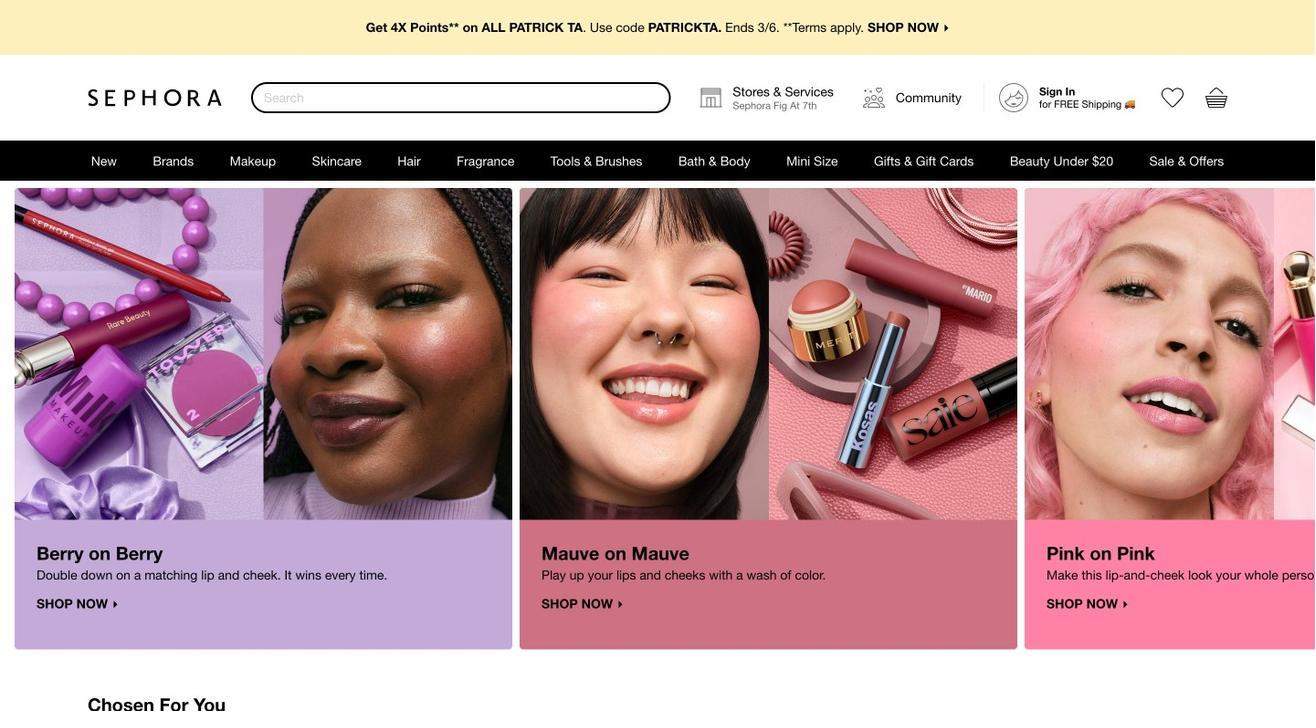 Task type: locate. For each thing, give the bounding box(es) containing it.
None search field
[[251, 82, 671, 113]]

None field
[[251, 82, 671, 113]]



Task type: vqa. For each thing, say whether or not it's contained in the screenshot.
third Clean at Sephora image
no



Task type: describe. For each thing, give the bounding box(es) containing it.
sephora homepage image
[[88, 89, 222, 107]]

Search search field
[[253, 84, 669, 111]]

go to basket image
[[1206, 87, 1228, 109]]



